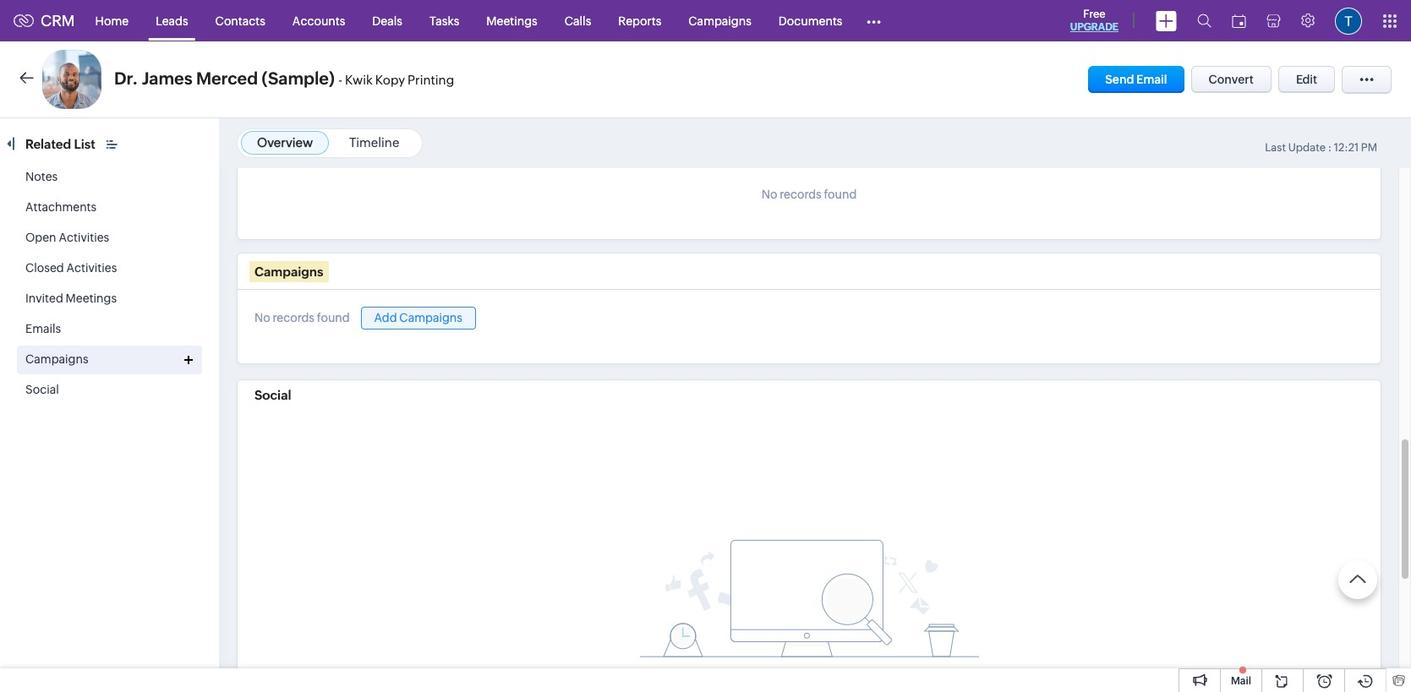 Task type: vqa. For each thing, say whether or not it's contained in the screenshot.
leftmost Date
no



Task type: describe. For each thing, give the bounding box(es) containing it.
tasks
[[430, 14, 460, 27]]

profile image
[[1335, 7, 1363, 34]]

-
[[339, 73, 343, 87]]

deals link
[[359, 0, 416, 41]]

related list
[[25, 137, 98, 151]]

deals
[[372, 14, 403, 27]]

home link
[[82, 0, 142, 41]]

invited meetings
[[25, 292, 117, 305]]

related
[[25, 137, 71, 151]]

send
[[1106, 73, 1135, 86]]

0 vertical spatial no records found
[[762, 188, 857, 201]]

free
[[1084, 8, 1106, 20]]

invited
[[25, 292, 63, 305]]

add
[[374, 311, 397, 325]]

kopy
[[375, 73, 405, 87]]

send email
[[1106, 73, 1168, 86]]

crm
[[41, 12, 75, 30]]

james
[[142, 69, 192, 88]]

12:21
[[1334, 141, 1359, 154]]

0 horizontal spatial no records found
[[255, 312, 350, 325]]

meetings inside meetings link
[[487, 14, 538, 27]]

edit
[[1296, 73, 1318, 86]]

edit button
[[1279, 66, 1335, 93]]

add campaigns link
[[361, 307, 476, 330]]

email
[[1137, 73, 1168, 86]]

0 vertical spatial records
[[780, 188, 822, 201]]

open activities link
[[25, 231, 109, 244]]

timeline link
[[349, 135, 399, 150]]

emails link
[[25, 322, 61, 336]]

home
[[95, 14, 129, 27]]

update
[[1289, 141, 1326, 154]]

meetings link
[[473, 0, 551, 41]]

create menu image
[[1156, 11, 1177, 31]]

add campaigns
[[374, 311, 463, 325]]

dr. james merced (sample) - kwik kopy printing
[[114, 69, 454, 88]]

contacts link
[[202, 0, 279, 41]]

1 vertical spatial records
[[273, 312, 315, 325]]

last
[[1265, 141, 1286, 154]]

emails
[[25, 322, 61, 336]]

crm link
[[14, 12, 75, 30]]

printing
[[408, 73, 454, 87]]

contacts
[[215, 14, 265, 27]]

overview link
[[257, 135, 313, 150]]

documents link
[[765, 0, 856, 41]]

open
[[25, 231, 56, 244]]

1 horizontal spatial social
[[255, 388, 291, 402]]

convert button
[[1191, 66, 1272, 93]]

accounts link
[[279, 0, 359, 41]]

last update : 12:21 pm
[[1265, 141, 1378, 154]]

attachments
[[25, 200, 97, 214]]

documents
[[779, 14, 843, 27]]

merced
[[196, 69, 258, 88]]

closed
[[25, 261, 64, 275]]



Task type: locate. For each thing, give the bounding box(es) containing it.
1 horizontal spatial records
[[780, 188, 822, 201]]

0 horizontal spatial meetings
[[66, 292, 117, 305]]

activities up closed activities link
[[59, 231, 109, 244]]

0 horizontal spatial no
[[255, 312, 270, 325]]

pm
[[1362, 141, 1378, 154]]

social
[[25, 383, 59, 397], [255, 388, 291, 402]]

found
[[824, 188, 857, 201], [317, 312, 350, 325]]

kwik
[[345, 73, 373, 87]]

1 vertical spatial meetings
[[66, 292, 117, 305]]

(sample)
[[262, 69, 335, 88]]

calls link
[[551, 0, 605, 41]]

attachments link
[[25, 200, 97, 214]]

1 vertical spatial activities
[[66, 261, 117, 275]]

0 vertical spatial campaigns link
[[675, 0, 765, 41]]

1 vertical spatial no
[[255, 312, 270, 325]]

send email button
[[1089, 66, 1184, 93]]

1 vertical spatial no records found
[[255, 312, 350, 325]]

1 vertical spatial found
[[317, 312, 350, 325]]

no
[[762, 188, 778, 201], [255, 312, 270, 325]]

:
[[1328, 141, 1332, 154]]

activities for closed activities
[[66, 261, 117, 275]]

1 horizontal spatial no
[[762, 188, 778, 201]]

0 horizontal spatial social
[[25, 383, 59, 397]]

0 vertical spatial no
[[762, 188, 778, 201]]

free upgrade
[[1071, 8, 1119, 33]]

closed activities
[[25, 261, 117, 275]]

1 horizontal spatial no records found
[[762, 188, 857, 201]]

list
[[74, 137, 95, 151]]

campaigns
[[689, 14, 752, 27], [255, 265, 324, 279], [399, 311, 463, 325], [25, 353, 88, 366]]

social link
[[25, 383, 59, 397]]

meetings left calls link
[[487, 14, 538, 27]]

1 horizontal spatial campaigns link
[[675, 0, 765, 41]]

campaigns link
[[675, 0, 765, 41], [25, 353, 88, 366]]

tasks link
[[416, 0, 473, 41]]

1 horizontal spatial found
[[824, 188, 857, 201]]

dr.
[[114, 69, 138, 88]]

1 vertical spatial campaigns link
[[25, 353, 88, 366]]

0 horizontal spatial records
[[273, 312, 315, 325]]

1 horizontal spatial meetings
[[487, 14, 538, 27]]

mail
[[1231, 676, 1252, 688]]

0 horizontal spatial found
[[317, 312, 350, 325]]

calls
[[565, 14, 591, 27]]

calendar image
[[1232, 14, 1247, 27]]

timeline
[[349, 135, 399, 150]]

0 vertical spatial found
[[824, 188, 857, 201]]

search image
[[1198, 14, 1212, 28]]

accounts
[[292, 14, 345, 27]]

convert
[[1209, 73, 1254, 86]]

0 horizontal spatial campaigns link
[[25, 353, 88, 366]]

notes link
[[25, 170, 58, 184]]

campaigns link down emails link
[[25, 353, 88, 366]]

profile element
[[1325, 0, 1373, 41]]

create menu element
[[1146, 0, 1187, 41]]

activities for open activities
[[59, 231, 109, 244]]

campaigns link right reports
[[675, 0, 765, 41]]

0 vertical spatial activities
[[59, 231, 109, 244]]

overview
[[257, 135, 313, 150]]

activities
[[59, 231, 109, 244], [66, 261, 117, 275]]

0 vertical spatial meetings
[[487, 14, 538, 27]]

records
[[780, 188, 822, 201], [273, 312, 315, 325]]

closed activities link
[[25, 261, 117, 275]]

open activities
[[25, 231, 109, 244]]

invited meetings link
[[25, 292, 117, 305]]

leads link
[[142, 0, 202, 41]]

no records found
[[762, 188, 857, 201], [255, 312, 350, 325]]

activities up invited meetings link
[[66, 261, 117, 275]]

reports link
[[605, 0, 675, 41]]

meetings
[[487, 14, 538, 27], [66, 292, 117, 305]]

leads
[[156, 14, 188, 27]]

Other Modules field
[[856, 7, 893, 34]]

meetings down closed activities link
[[66, 292, 117, 305]]

search element
[[1187, 0, 1222, 41]]

notes
[[25, 170, 58, 184]]

reports
[[618, 14, 662, 27]]

upgrade
[[1071, 21, 1119, 33]]



